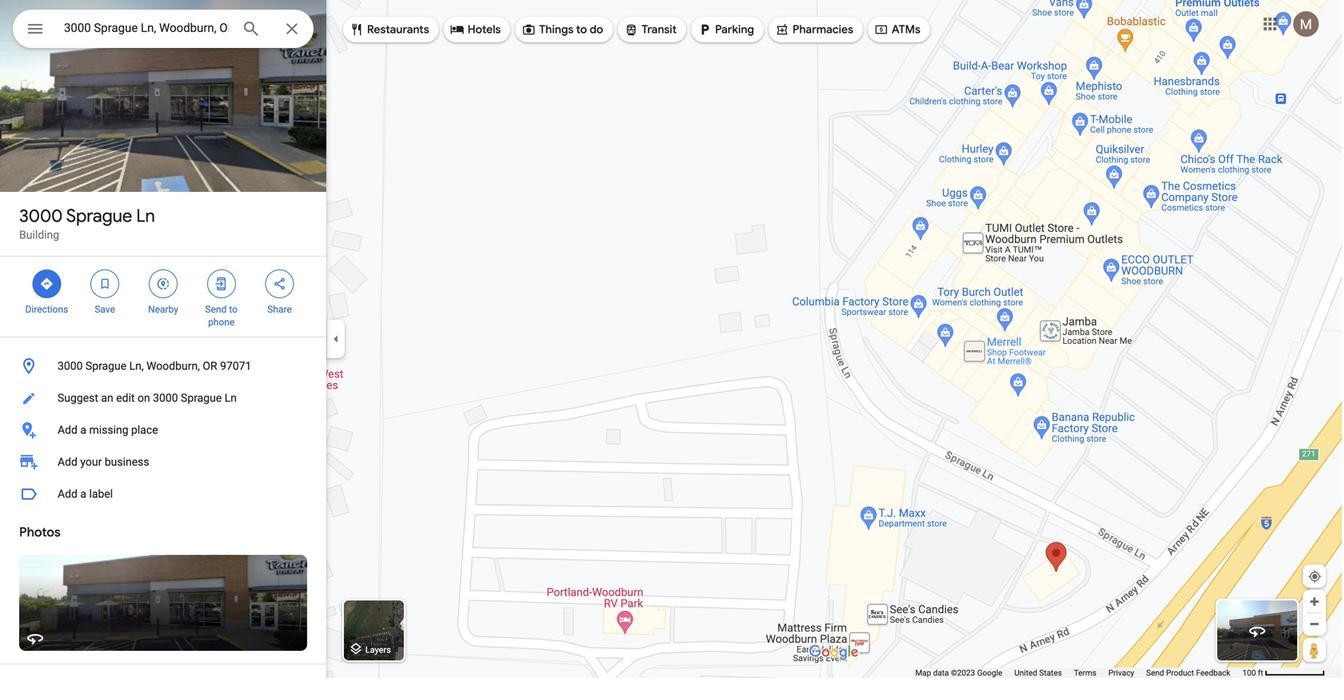 Task type: vqa. For each thing, say whether or not it's contained in the screenshot.
Add a missing place
yes



Task type: locate. For each thing, give the bounding box(es) containing it.
0 vertical spatial 3000
[[19, 205, 63, 227]]

1 vertical spatial add
[[58, 456, 78, 469]]

sprague left ln,
[[86, 360, 126, 373]]

3000 sprague ln building
[[19, 205, 155, 242]]

0 horizontal spatial send
[[205, 304, 227, 315]]

add a missing place button
[[0, 414, 326, 446]]

3 add from the top
[[58, 487, 78, 501]]

map
[[915, 668, 931, 678]]

2 add from the top
[[58, 456, 78, 469]]

1 vertical spatial ln
[[225, 392, 237, 405]]

send product feedback button
[[1146, 668, 1231, 678]]

3000 sprague ln, woodburn, or 97071
[[58, 360, 251, 373]]

map data ©2023 google
[[915, 668, 1002, 678]]

send
[[205, 304, 227, 315], [1146, 668, 1164, 678]]

3000 right the on
[[153, 392, 178, 405]]

send left product
[[1146, 668, 1164, 678]]


[[775, 21, 789, 38]]


[[350, 21, 364, 38]]

united
[[1014, 668, 1037, 678]]

add a label button
[[0, 478, 326, 510]]

ln inside button
[[225, 392, 237, 405]]

1 vertical spatial a
[[80, 487, 86, 501]]

 search field
[[13, 10, 314, 51]]

footer
[[915, 668, 1243, 678]]

google
[[977, 668, 1002, 678]]

add left your
[[58, 456, 78, 469]]

do
[[590, 22, 603, 37]]

edit
[[116, 392, 135, 405]]

3000 up suggest
[[58, 360, 83, 373]]


[[26, 17, 45, 40]]

0 horizontal spatial to
[[229, 304, 238, 315]]

 things to do
[[522, 21, 603, 38]]

3000 inside 3000 sprague ln building
[[19, 205, 63, 227]]

actions for 3000 sprague ln region
[[0, 257, 326, 337]]

2 vertical spatial add
[[58, 487, 78, 501]]

1 horizontal spatial to
[[576, 22, 587, 37]]

transit
[[642, 22, 677, 37]]


[[98, 275, 112, 293]]

send inside button
[[1146, 668, 1164, 678]]

phone
[[208, 317, 235, 328]]

add inside button
[[58, 424, 78, 437]]

send up phone
[[205, 304, 227, 315]]

privacy button
[[1108, 668, 1134, 678]]

©2023
[[951, 668, 975, 678]]

1 a from the top
[[80, 424, 86, 437]]

sprague down or
[[181, 392, 222, 405]]

2 vertical spatial sprague
[[181, 392, 222, 405]]

97071
[[220, 360, 251, 373]]

1 vertical spatial sprague
[[86, 360, 126, 373]]

nearby
[[148, 304, 178, 315]]

united states button
[[1014, 668, 1062, 678]]

add down suggest
[[58, 424, 78, 437]]

sprague inside 3000 sprague ln building
[[66, 205, 132, 227]]

1 add from the top
[[58, 424, 78, 437]]

1 vertical spatial 3000
[[58, 360, 83, 373]]

0 horizontal spatial ln
[[136, 205, 155, 227]]

2 a from the top
[[80, 487, 86, 501]]

1 vertical spatial to
[[229, 304, 238, 315]]

add
[[58, 424, 78, 437], [58, 456, 78, 469], [58, 487, 78, 501]]

3000 sprague ln, woodburn, or 97071 button
[[0, 350, 326, 382]]

sprague for ln
[[66, 205, 132, 227]]

 pharmacies
[[775, 21, 853, 38]]

send to phone
[[205, 304, 238, 328]]

ln inside 3000 sprague ln building
[[136, 205, 155, 227]]

0 vertical spatial send
[[205, 304, 227, 315]]

3000 up the building
[[19, 205, 63, 227]]

add for add your business
[[58, 456, 78, 469]]

show your location image
[[1308, 569, 1322, 584]]

a left 'missing'
[[80, 424, 86, 437]]

product
[[1166, 668, 1194, 678]]

footer containing map data ©2023 google
[[915, 668, 1243, 678]]

 hotels
[[450, 21, 501, 38]]

0 vertical spatial ln
[[136, 205, 155, 227]]

layers
[[365, 645, 391, 655]]

send inside send to phone
[[205, 304, 227, 315]]

parking
[[715, 22, 754, 37]]

to left do
[[576, 22, 587, 37]]


[[214, 275, 229, 293]]

street view image
[[1248, 621, 1267, 641]]

things
[[539, 22, 574, 37]]

1 horizontal spatial send
[[1146, 668, 1164, 678]]


[[40, 275, 54, 293]]

business
[[105, 456, 149, 469]]

ln
[[136, 205, 155, 227], [225, 392, 237, 405]]

 atms
[[874, 21, 920, 38]]

2 vertical spatial 3000
[[153, 392, 178, 405]]

add inside button
[[58, 487, 78, 501]]

a left label
[[80, 487, 86, 501]]

to up phone
[[229, 304, 238, 315]]

google maps element
[[0, 0, 1342, 678]]

sprague up  at the left
[[66, 205, 132, 227]]

1 horizontal spatial ln
[[225, 392, 237, 405]]

states
[[1039, 668, 1062, 678]]

add your business link
[[0, 446, 326, 478]]

0 vertical spatial to
[[576, 22, 587, 37]]

None field
[[64, 18, 229, 38]]

3000 sprague ln main content
[[0, 0, 326, 678]]

a inside button
[[80, 487, 86, 501]]

add a missing place
[[58, 424, 158, 437]]


[[874, 21, 889, 38]]

label
[[89, 487, 113, 501]]

sprague
[[66, 205, 132, 227], [86, 360, 126, 373], [181, 392, 222, 405]]


[[522, 21, 536, 38]]

0 vertical spatial sprague
[[66, 205, 132, 227]]

none field inside the 3000 sprague ln, woodburn, or 97071 field
[[64, 18, 229, 38]]

a for missing
[[80, 424, 86, 437]]

to
[[576, 22, 587, 37], [229, 304, 238, 315]]

a inside button
[[80, 424, 86, 437]]

3000 for ln
[[19, 205, 63, 227]]

add left label
[[58, 487, 78, 501]]

data
[[933, 668, 949, 678]]

ft
[[1258, 668, 1263, 678]]

woodburn,
[[146, 360, 200, 373]]

0 vertical spatial add
[[58, 424, 78, 437]]

send product feedback
[[1146, 668, 1231, 678]]

3000
[[19, 205, 63, 227], [58, 360, 83, 373], [153, 392, 178, 405]]

your
[[80, 456, 102, 469]]

1 vertical spatial send
[[1146, 668, 1164, 678]]

 transit
[[624, 21, 677, 38]]

a
[[80, 424, 86, 437], [80, 487, 86, 501]]

a for label
[[80, 487, 86, 501]]

0 vertical spatial a
[[80, 424, 86, 437]]



Task type: describe. For each thing, give the bounding box(es) containing it.
add for add a missing place
[[58, 424, 78, 437]]

photos
[[19, 524, 61, 541]]

ln,
[[129, 360, 144, 373]]

missing
[[89, 424, 128, 437]]

send for send product feedback
[[1146, 668, 1164, 678]]

footer inside google maps element
[[915, 668, 1243, 678]]

google account: madeline spawn  
(madeline.spawn@adept.ai) image
[[1293, 11, 1319, 37]]

suggest an edit on 3000 sprague ln
[[58, 392, 237, 405]]


[[450, 21, 464, 38]]

share
[[267, 304, 292, 315]]

sprague for ln,
[[86, 360, 126, 373]]

place
[[131, 424, 158, 437]]

directions
[[25, 304, 68, 315]]

terms
[[1074, 668, 1096, 678]]

send for send to phone
[[205, 304, 227, 315]]

 button
[[13, 10, 58, 51]]

 restaurants
[[350, 21, 429, 38]]

feedback
[[1196, 668, 1231, 678]]

hotels
[[468, 22, 501, 37]]

100 ft button
[[1243, 668, 1325, 678]]

add your business
[[58, 456, 149, 469]]

add a label
[[58, 487, 113, 501]]

save
[[95, 304, 115, 315]]

to inside  things to do
[[576, 22, 587, 37]]

terms button
[[1074, 668, 1096, 678]]

collapse side panel image
[[327, 330, 345, 348]]

100
[[1243, 668, 1256, 678]]

an
[[101, 392, 113, 405]]


[[156, 275, 170, 293]]


[[272, 275, 287, 293]]

on
[[138, 392, 150, 405]]

zoom in image
[[1309, 596, 1321, 608]]

show street view coverage image
[[1303, 638, 1326, 662]]

100 ft
[[1243, 668, 1263, 678]]


[[698, 21, 712, 38]]

zoom out image
[[1309, 618, 1321, 630]]

or
[[203, 360, 217, 373]]

privacy
[[1108, 668, 1134, 678]]

to inside send to phone
[[229, 304, 238, 315]]

suggest
[[58, 392, 98, 405]]

3000 Sprague Ln, Woodburn, OR 97071 field
[[13, 10, 314, 48]]

restaurants
[[367, 22, 429, 37]]

suggest an edit on 3000 sprague ln button
[[0, 382, 326, 414]]

 parking
[[698, 21, 754, 38]]

united states
[[1014, 668, 1062, 678]]

3000 for ln,
[[58, 360, 83, 373]]

atms
[[892, 22, 920, 37]]

pharmacies
[[793, 22, 853, 37]]

add for add a label
[[58, 487, 78, 501]]

building
[[19, 228, 59, 242]]


[[624, 21, 638, 38]]



